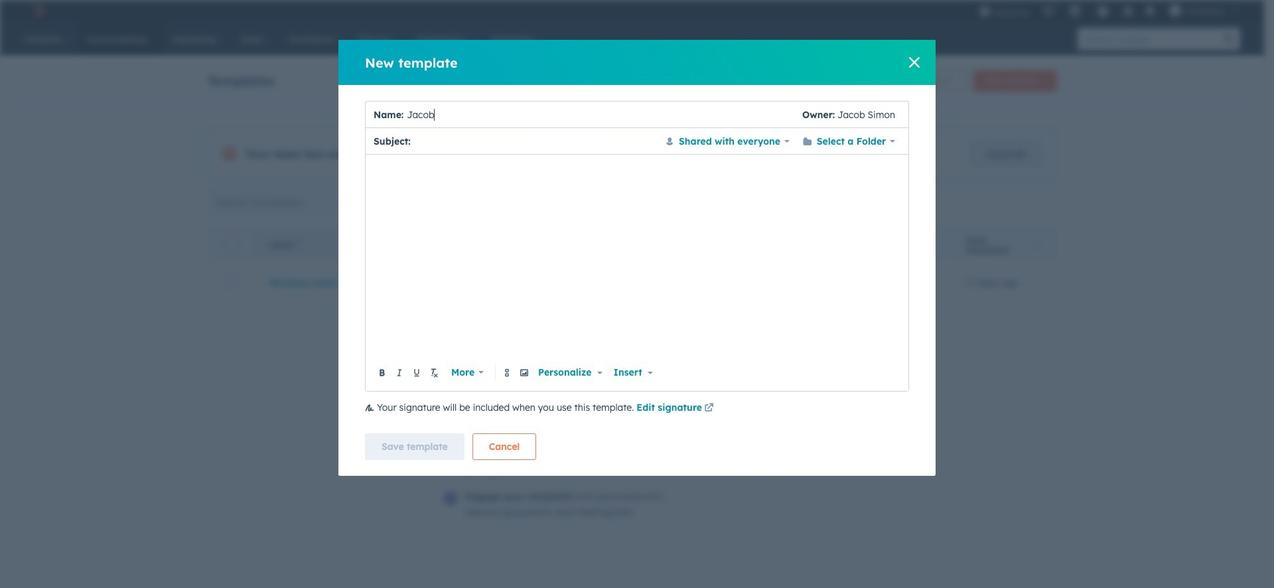 Task type: vqa. For each thing, say whether or not it's contained in the screenshot.
Ascending Sort. Press To Sort Descending. ELEMENT
yes



Task type: describe. For each thing, give the bounding box(es) containing it.
1 link opens in a new window image from the top
[[705, 401, 714, 417]]

2 link opens in a new window image from the top
[[705, 404, 714, 414]]

ascending sort. press to sort descending. image
[[298, 240, 303, 249]]

marketplaces image
[[1069, 6, 1081, 18]]

press to sort. element
[[1035, 240, 1040, 251]]

Search search field
[[207, 189, 369, 216]]

ascending sort. press to sort descending. element
[[298, 240, 303, 251]]



Task type: locate. For each thing, give the bounding box(es) containing it.
menu
[[972, 0, 1249, 21]]

press to sort. image
[[1035, 240, 1040, 249]]

jacob simon image
[[1169, 5, 1181, 17]]

Search HubSpot search field
[[1078, 28, 1218, 50]]

link opens in a new window image
[[705, 401, 714, 417], [705, 404, 714, 414]]

None text field
[[404, 101, 802, 128], [414, 133, 656, 149], [374, 163, 901, 362], [404, 101, 802, 128], [414, 133, 656, 149], [374, 163, 901, 362]]

banner
[[207, 66, 1057, 92]]

close image
[[909, 57, 920, 68]]

dialog
[[339, 40, 936, 476]]



